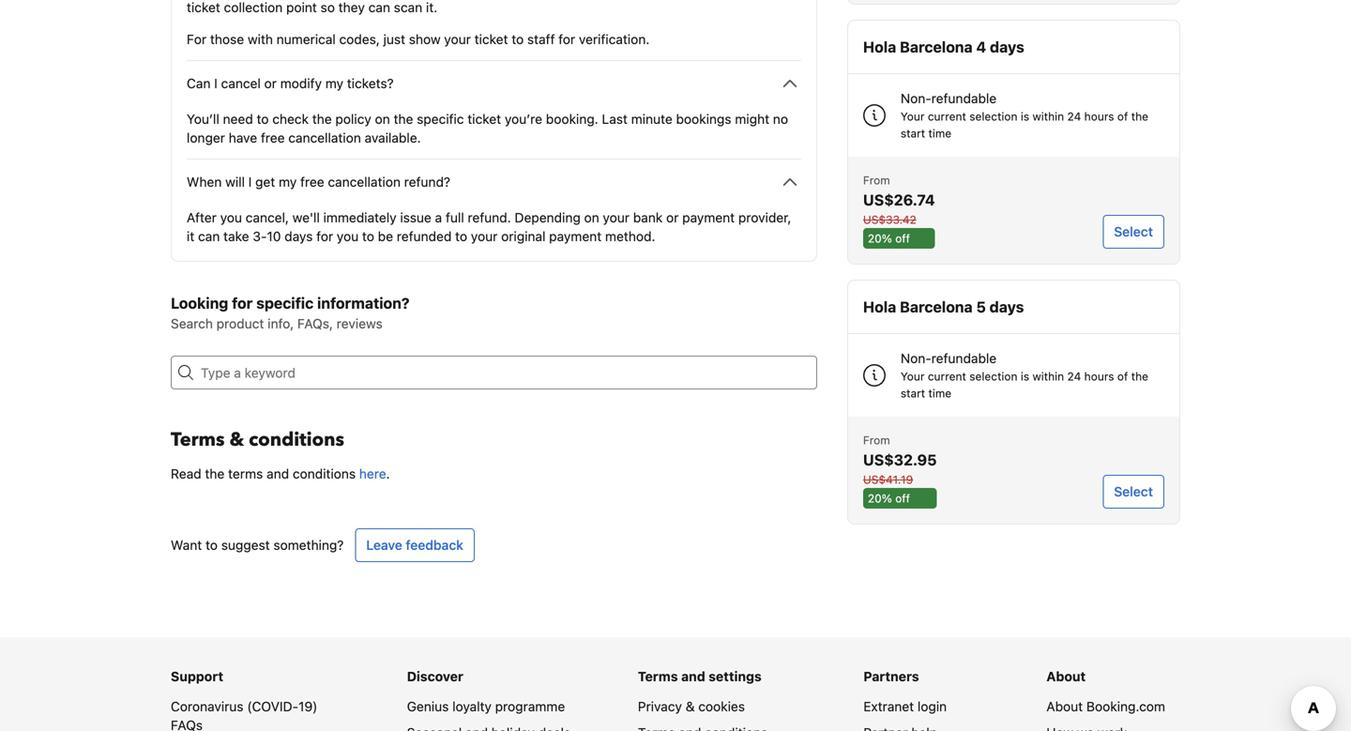 Task type: locate. For each thing, give the bounding box(es) containing it.
leave feedback
[[366, 537, 464, 553]]

select button
[[1103, 215, 1165, 249], [1103, 475, 1165, 509]]

1 selection from the top
[[970, 110, 1018, 123]]

2 non-refundable your current selection is within 24 hours of the start time from the top
[[901, 351, 1149, 400]]

genius loyalty programme link
[[407, 699, 565, 714]]

non- down hola barcelona 5 days on the right of the page
[[901, 351, 932, 366]]

free inside you'll need to check the policy on the specific ticket you're booking. last minute bookings might no longer have free cancellation available.
[[261, 130, 285, 145]]

my inside dropdown button
[[279, 174, 297, 190]]

1 vertical spatial selection
[[970, 370, 1018, 383]]

1 horizontal spatial free
[[300, 174, 324, 190]]

2 start from the top
[[901, 387, 926, 400]]

my inside 'dropdown button'
[[325, 76, 344, 91]]

0 horizontal spatial on
[[375, 111, 390, 127]]

from us$26.74 us$33.42 20% off
[[863, 174, 935, 245]]

1 horizontal spatial i
[[248, 174, 252, 190]]

hola
[[863, 38, 897, 56], [863, 298, 897, 316]]

time up 'us$26.74'
[[929, 127, 952, 140]]

non-refundable your current selection is within 24 hours of the start time down 5
[[901, 351, 1149, 400]]

off down us$33.42
[[896, 232, 910, 245]]

1 vertical spatial non-
[[901, 351, 932, 366]]

1 20% from the top
[[868, 232, 892, 245]]

2 about from the top
[[1047, 699, 1083, 714]]

1 about from the top
[[1047, 669, 1086, 684]]

0 vertical spatial hours
[[1085, 110, 1115, 123]]

extranet login
[[864, 699, 947, 714]]

0 vertical spatial selection
[[970, 110, 1018, 123]]

refundable down 5
[[932, 351, 997, 366]]

payment down depending
[[549, 229, 602, 244]]

on
[[375, 111, 390, 127], [584, 210, 600, 225]]

about for about booking.com
[[1047, 699, 1083, 714]]

need
[[223, 111, 253, 127]]

for up product
[[232, 294, 253, 312]]

1 barcelona from the top
[[900, 38, 973, 56]]

booking.
[[546, 111, 599, 127]]

when will i get my free cancellation refund? button
[[187, 171, 802, 193]]

2 current from the top
[[928, 370, 967, 383]]

1 vertical spatial hola
[[863, 298, 897, 316]]

select for us$32.95
[[1114, 484, 1154, 499]]

0 vertical spatial of
[[1118, 110, 1129, 123]]

your up 'method.'
[[603, 210, 630, 225]]

issue
[[400, 210, 432, 225]]

0 vertical spatial 24
[[1068, 110, 1082, 123]]

free down 'check'
[[261, 130, 285, 145]]

1 vertical spatial about
[[1047, 699, 1083, 714]]

your down hola barcelona 4 days
[[901, 110, 925, 123]]

available.
[[365, 130, 421, 145]]

your
[[901, 110, 925, 123], [901, 370, 925, 383]]

refundable down 4
[[932, 91, 997, 106]]

0 vertical spatial hola
[[863, 38, 897, 56]]

reviews
[[337, 316, 383, 331]]

0 vertical spatial or
[[264, 76, 277, 91]]

for inside looking for specific information? search product info, faqs, reviews
[[232, 294, 253, 312]]

time
[[929, 127, 952, 140], [929, 387, 952, 400]]

off down us$41.19
[[896, 492, 910, 505]]

2 off from the top
[[896, 492, 910, 505]]

2 vertical spatial for
[[232, 294, 253, 312]]

you
[[220, 210, 242, 225], [337, 229, 359, 244]]

days for hola barcelona 4 days
[[990, 38, 1025, 56]]

select for us$26.74
[[1114, 224, 1154, 239]]

1 24 from the top
[[1068, 110, 1082, 123]]

from inside from us$32.95 us$41.19 20% off
[[863, 434, 890, 447]]

days
[[990, 38, 1025, 56], [285, 229, 313, 244], [990, 298, 1024, 316]]

& right privacy
[[686, 699, 695, 714]]

0 horizontal spatial i
[[214, 76, 218, 91]]

start
[[901, 127, 926, 140], [901, 387, 926, 400]]

days right 5
[[990, 298, 1024, 316]]

1 vertical spatial my
[[279, 174, 297, 190]]

faqs
[[171, 718, 203, 731]]

1 vertical spatial your
[[901, 370, 925, 383]]

bank
[[633, 210, 663, 225]]

i
[[214, 76, 218, 91], [248, 174, 252, 190]]

from for us$32.95
[[863, 434, 890, 447]]

1 vertical spatial payment
[[549, 229, 602, 244]]

specific inside looking for specific information? search product info, faqs, reviews
[[256, 294, 314, 312]]

1 vertical spatial free
[[300, 174, 324, 190]]

terms for terms and settings
[[638, 669, 678, 684]]

0 vertical spatial days
[[990, 38, 1025, 56]]

terms up read
[[171, 427, 225, 453]]

hola for hola barcelona 5 days
[[863, 298, 897, 316]]

1 vertical spatial &
[[686, 699, 695, 714]]

cancellation up immediately
[[328, 174, 401, 190]]

0 vertical spatial and
[[267, 466, 289, 482]]

0 vertical spatial my
[[325, 76, 344, 91]]

to right 'need'
[[257, 111, 269, 127]]

to
[[512, 31, 524, 47], [257, 111, 269, 127], [362, 229, 374, 244], [455, 229, 468, 244], [206, 537, 218, 553]]

0 horizontal spatial payment
[[549, 229, 602, 244]]

& for terms
[[229, 427, 244, 453]]

my
[[325, 76, 344, 91], [279, 174, 297, 190]]

1 vertical spatial or
[[666, 210, 679, 225]]

from inside the from us$26.74 us$33.42 20% off
[[863, 174, 890, 187]]

i right can on the top left of the page
[[214, 76, 218, 91]]

1 vertical spatial on
[[584, 210, 600, 225]]

non- for hola barcelona 5 days
[[901, 351, 932, 366]]

specific up info,
[[256, 294, 314, 312]]

specific inside you'll need to check the policy on the specific ticket you're booking. last minute bookings might no longer have free cancellation available.
[[417, 111, 464, 127]]

1 vertical spatial barcelona
[[900, 298, 973, 316]]

non- down hola barcelona 4 days
[[901, 91, 932, 106]]

you down immediately
[[337, 229, 359, 244]]

1 vertical spatial hours
[[1085, 370, 1115, 383]]

from
[[863, 174, 890, 187], [863, 434, 890, 447]]

1 vertical spatial for
[[316, 229, 333, 244]]

and right terms
[[267, 466, 289, 482]]

2 20% from the top
[[868, 492, 892, 505]]

on up available.
[[375, 111, 390, 127]]

1 of from the top
[[1118, 110, 1129, 123]]

about up about booking.com
[[1047, 669, 1086, 684]]

1 select button from the top
[[1103, 215, 1165, 249]]

days right 4
[[990, 38, 1025, 56]]

1 vertical spatial specific
[[256, 294, 314, 312]]

0 vertical spatial &
[[229, 427, 244, 453]]

20% down us$33.42
[[868, 232, 892, 245]]

hola barcelona 4 days
[[863, 38, 1025, 56]]

0 vertical spatial off
[[896, 232, 910, 245]]

1 vertical spatial time
[[929, 387, 952, 400]]

booking.com
[[1087, 699, 1166, 714]]

off for us$26.74
[[896, 232, 910, 245]]

conditions up read the terms and conditions here .
[[249, 427, 344, 453]]

1 horizontal spatial &
[[686, 699, 695, 714]]

2 of from the top
[[1118, 370, 1129, 383]]

0 vertical spatial specific
[[417, 111, 464, 127]]

0 vertical spatial start
[[901, 127, 926, 140]]

2 hours from the top
[[1085, 370, 1115, 383]]

1 horizontal spatial terms
[[638, 669, 678, 684]]

1 vertical spatial select
[[1114, 484, 1154, 499]]

selection down 4
[[970, 110, 1018, 123]]

specific
[[417, 111, 464, 127], [256, 294, 314, 312]]

longer
[[187, 130, 225, 145]]

0 horizontal spatial &
[[229, 427, 244, 453]]

1 non- from the top
[[901, 91, 932, 106]]

for
[[187, 31, 207, 47]]

1 vertical spatial ticket
[[468, 111, 501, 127]]

1 horizontal spatial specific
[[417, 111, 464, 127]]

terms and settings
[[638, 669, 762, 684]]

off inside from us$32.95 us$41.19 20% off
[[896, 492, 910, 505]]

0 vertical spatial barcelona
[[900, 38, 973, 56]]

1 vertical spatial 20%
[[868, 492, 892, 505]]

hola for hola barcelona 4 days
[[863, 38, 897, 56]]

us$41.19
[[863, 473, 914, 486]]

cancellation down policy
[[288, 130, 361, 145]]

selection for 4
[[970, 110, 1018, 123]]

show
[[409, 31, 441, 47]]

2 within from the top
[[1033, 370, 1065, 383]]

0 vertical spatial select
[[1114, 224, 1154, 239]]

1 vertical spatial your
[[603, 210, 630, 225]]

select button for us$32.95
[[1103, 475, 1165, 509]]

hours for hola barcelona 4 days
[[1085, 110, 1115, 123]]

hours
[[1085, 110, 1115, 123], [1085, 370, 1115, 383]]

1 current from the top
[[928, 110, 967, 123]]

&
[[229, 427, 244, 453], [686, 699, 695, 714]]

1 time from the top
[[929, 127, 952, 140]]

here link
[[359, 466, 386, 482]]

1 vertical spatial of
[[1118, 370, 1129, 383]]

to left staff at left
[[512, 31, 524, 47]]

1 vertical spatial days
[[285, 229, 313, 244]]

your for us$26.74
[[901, 110, 925, 123]]

0 vertical spatial non-
[[901, 91, 932, 106]]

or right cancel
[[264, 76, 277, 91]]

1 non-refundable your current selection is within 24 hours of the start time from the top
[[901, 91, 1149, 140]]

start up 'us$26.74'
[[901, 127, 926, 140]]

for those with numerical codes, just show your ticket to staff for verification.
[[187, 31, 650, 47]]

0 vertical spatial within
[[1033, 110, 1065, 123]]

or inside after you cancel, we'll immediately issue a full refund. depending on your bank or payment provider, it can take 3-10 days for you to be refunded to your original payment method.
[[666, 210, 679, 225]]

to inside you'll need to check the policy on the specific ticket you're booking. last minute bookings might no longer have free cancellation available.
[[257, 111, 269, 127]]

1 vertical spatial terms
[[638, 669, 678, 684]]

refund?
[[404, 174, 451, 190]]

select
[[1114, 224, 1154, 239], [1114, 484, 1154, 499]]

1 vertical spatial i
[[248, 174, 252, 190]]

1 horizontal spatial for
[[316, 229, 333, 244]]

your down hola barcelona 5 days on the right of the page
[[901, 370, 925, 383]]

barcelona for 5
[[900, 298, 973, 316]]

2 24 from the top
[[1068, 370, 1082, 383]]

about left booking.com
[[1047, 699, 1083, 714]]

0 vertical spatial your
[[901, 110, 925, 123]]

& for privacy
[[686, 699, 695, 714]]

0 horizontal spatial you
[[220, 210, 242, 225]]

1 select from the top
[[1114, 224, 1154, 239]]

barcelona left 5
[[900, 298, 973, 316]]

conditions left the here link
[[293, 466, 356, 482]]

1 from from the top
[[863, 174, 890, 187]]

after you cancel, we'll immediately issue a full refund. depending on your bank or payment provider, it can take 3-10 days for you to be refunded to your original payment method.
[[187, 210, 792, 244]]

1 horizontal spatial or
[[666, 210, 679, 225]]

1 horizontal spatial on
[[584, 210, 600, 225]]

hola barcelona 5 days
[[863, 298, 1024, 316]]

off for us$32.95
[[896, 492, 910, 505]]

0 horizontal spatial and
[[267, 466, 289, 482]]

1 hola from the top
[[863, 38, 897, 56]]

1 off from the top
[[896, 232, 910, 245]]

0 horizontal spatial free
[[261, 130, 285, 145]]

2 horizontal spatial for
[[559, 31, 576, 47]]

0 vertical spatial for
[[559, 31, 576, 47]]

1 start from the top
[[901, 127, 926, 140]]

can
[[198, 229, 220, 244]]

1 is from the top
[[1021, 110, 1030, 123]]

terms for terms & conditions
[[171, 427, 225, 453]]

current down hola barcelona 5 days on the right of the page
[[928, 370, 967, 383]]

2 selection from the top
[[970, 370, 1018, 383]]

1 vertical spatial refundable
[[932, 351, 997, 366]]

about booking.com link
[[1047, 699, 1166, 714]]

looking
[[171, 294, 228, 312]]

Type a keyword field
[[193, 356, 817, 390]]

selection
[[970, 110, 1018, 123], [970, 370, 1018, 383]]

0 vertical spatial 20%
[[868, 232, 892, 245]]

start for us$26.74
[[901, 127, 926, 140]]

0 vertical spatial on
[[375, 111, 390, 127]]

can i cancel or modify my tickets? button
[[187, 72, 802, 95]]

with
[[248, 31, 273, 47]]

from up 'us$26.74'
[[863, 174, 890, 187]]

specific up available.
[[417, 111, 464, 127]]

be
[[378, 229, 393, 244]]

non-refundable your current selection is within 24 hours of the start time down 4
[[901, 91, 1149, 140]]

20% inside from us$32.95 us$41.19 20% off
[[868, 492, 892, 505]]

partners
[[864, 669, 919, 684]]

& up terms
[[229, 427, 244, 453]]

genius
[[407, 699, 449, 714]]

off inside the from us$26.74 us$33.42 20% off
[[896, 232, 910, 245]]

current down hola barcelona 4 days
[[928, 110, 967, 123]]

20% down us$41.19
[[868, 492, 892, 505]]

extranet
[[864, 699, 914, 714]]

0 vertical spatial select button
[[1103, 215, 1165, 249]]

4
[[977, 38, 987, 56]]

0 vertical spatial payment
[[683, 210, 735, 225]]

terms up privacy
[[638, 669, 678, 684]]

privacy
[[638, 699, 682, 714]]

on inside you'll need to check the policy on the specific ticket you're booking. last minute bookings might no longer have free cancellation available.
[[375, 111, 390, 127]]

for inside after you cancel, we'll immediately issue a full refund. depending on your bank or payment provider, it can take 3-10 days for you to be refunded to your original payment method.
[[316, 229, 333, 244]]

on right depending
[[584, 210, 600, 225]]

2 select from the top
[[1114, 484, 1154, 499]]

your down refund.
[[471, 229, 498, 244]]

you up the take
[[220, 210, 242, 225]]

feedback
[[406, 537, 464, 553]]

for down we'll
[[316, 229, 333, 244]]

your
[[444, 31, 471, 47], [603, 210, 630, 225], [471, 229, 498, 244]]

from for us$26.74
[[863, 174, 890, 187]]

to left "be"
[[362, 229, 374, 244]]

0 horizontal spatial specific
[[256, 294, 314, 312]]

selection down 5
[[970, 370, 1018, 383]]

0 vertical spatial about
[[1047, 669, 1086, 684]]

2 refundable from the top
[[932, 351, 997, 366]]

1 refundable from the top
[[932, 91, 997, 106]]

method.
[[605, 229, 656, 244]]

modify
[[280, 76, 322, 91]]

1 vertical spatial start
[[901, 387, 926, 400]]

payment left provider,
[[683, 210, 735, 225]]

last
[[602, 111, 628, 127]]

check
[[272, 111, 309, 127]]

2 your from the top
[[901, 370, 925, 383]]

for right staff at left
[[559, 31, 576, 47]]

your right show
[[444, 31, 471, 47]]

verification.
[[579, 31, 650, 47]]

1 vertical spatial is
[[1021, 370, 1030, 383]]

2 barcelona from the top
[[900, 298, 973, 316]]

1 vertical spatial 24
[[1068, 370, 1082, 383]]

1 hours from the top
[[1085, 110, 1115, 123]]

0 vertical spatial refundable
[[932, 91, 997, 106]]

1 vertical spatial from
[[863, 434, 890, 447]]

depending
[[515, 210, 581, 225]]

0 vertical spatial from
[[863, 174, 890, 187]]

a
[[435, 210, 442, 225]]

2 non- from the top
[[901, 351, 932, 366]]

1 vertical spatial select button
[[1103, 475, 1165, 509]]

2 select button from the top
[[1103, 475, 1165, 509]]

my right get
[[279, 174, 297, 190]]

days inside after you cancel, we'll immediately issue a full refund. depending on your bank or payment provider, it can take 3-10 days for you to be refunded to your original payment method.
[[285, 229, 313, 244]]

0 vertical spatial ticket
[[475, 31, 508, 47]]

ticket up can i cancel or modify my tickets? 'dropdown button'
[[475, 31, 508, 47]]

0 horizontal spatial or
[[264, 76, 277, 91]]

and up the privacy & cookies
[[681, 669, 706, 684]]

0 horizontal spatial for
[[232, 294, 253, 312]]

free up we'll
[[300, 174, 324, 190]]

0 vertical spatial free
[[261, 130, 285, 145]]

privacy & cookies
[[638, 699, 745, 714]]

us$26.74
[[863, 191, 935, 209]]

2 vertical spatial days
[[990, 298, 1024, 316]]

1 horizontal spatial you
[[337, 229, 359, 244]]

my right modify
[[325, 76, 344, 91]]

1 horizontal spatial my
[[325, 76, 344, 91]]

barcelona left 4
[[900, 38, 973, 56]]

from up us$32.95 in the bottom of the page
[[863, 434, 890, 447]]

time up us$32.95 in the bottom of the page
[[929, 387, 952, 400]]

1 vertical spatial non-refundable your current selection is within 24 hours of the start time
[[901, 351, 1149, 400]]

1 your from the top
[[901, 110, 925, 123]]

1 vertical spatial off
[[896, 492, 910, 505]]

0 vertical spatial time
[[929, 127, 952, 140]]

2 from from the top
[[863, 434, 890, 447]]

1 vertical spatial cancellation
[[328, 174, 401, 190]]

0 horizontal spatial terms
[[171, 427, 225, 453]]

free inside dropdown button
[[300, 174, 324, 190]]

and
[[267, 466, 289, 482], [681, 669, 706, 684]]

0 vertical spatial is
[[1021, 110, 1030, 123]]

1 horizontal spatial and
[[681, 669, 706, 684]]

the
[[1132, 110, 1149, 123], [312, 111, 332, 127], [394, 111, 413, 127], [1132, 370, 1149, 383], [205, 466, 225, 482]]

within for hola barcelona 4 days
[[1033, 110, 1065, 123]]

1 vertical spatial current
[[928, 370, 967, 383]]

non-
[[901, 91, 932, 106], [901, 351, 932, 366]]

0 vertical spatial i
[[214, 76, 218, 91]]

i right will
[[248, 174, 252, 190]]

20% inside the from us$26.74 us$33.42 20% off
[[868, 232, 892, 245]]

days down we'll
[[285, 229, 313, 244]]

0 vertical spatial non-refundable your current selection is within 24 hours of the start time
[[901, 91, 1149, 140]]

2 is from the top
[[1021, 370, 1030, 383]]

start up us$32.95 in the bottom of the page
[[901, 387, 926, 400]]

2 hola from the top
[[863, 298, 897, 316]]

2 time from the top
[[929, 387, 952, 400]]

3-
[[253, 229, 267, 244]]

0 vertical spatial terms
[[171, 427, 225, 453]]

ticket down can i cancel or modify my tickets? 'dropdown button'
[[468, 111, 501, 127]]

1 within from the top
[[1033, 110, 1065, 123]]

or right bank
[[666, 210, 679, 225]]

login
[[918, 699, 947, 714]]



Task type: vqa. For each thing, say whether or not it's contained in the screenshot.
quick
no



Task type: describe. For each thing, give the bounding box(es) containing it.
read
[[171, 466, 201, 482]]

full
[[446, 210, 464, 225]]

cancellation inside when will i get my free cancellation refund? dropdown button
[[328, 174, 401, 190]]

it
[[187, 229, 195, 244]]

20% for us$26.74
[[868, 232, 892, 245]]

extranet login link
[[864, 699, 947, 714]]

days for hola barcelona 5 days
[[990, 298, 1024, 316]]

discover
[[407, 669, 464, 684]]

support
[[171, 669, 223, 684]]

refundable for 4
[[932, 91, 997, 106]]

just
[[384, 31, 405, 47]]

select button for us$26.74
[[1103, 215, 1165, 249]]

leave
[[366, 537, 403, 553]]

1 vertical spatial you
[[337, 229, 359, 244]]

information?
[[317, 294, 410, 312]]

tickets?
[[347, 76, 394, 91]]

codes,
[[339, 31, 380, 47]]

get
[[255, 174, 275, 190]]

provider,
[[739, 210, 792, 225]]

of for hola barcelona 4 days
[[1118, 110, 1129, 123]]

your for us$32.95
[[901, 370, 925, 383]]

2 vertical spatial your
[[471, 229, 498, 244]]

numerical
[[277, 31, 336, 47]]

to right want
[[206, 537, 218, 553]]

about for about
[[1047, 669, 1086, 684]]

coronavirus (covid-19) faqs
[[171, 699, 318, 731]]

i inside dropdown button
[[248, 174, 252, 190]]

can
[[187, 76, 211, 91]]

loyalty
[[453, 699, 492, 714]]

5
[[977, 298, 986, 316]]

current for 5
[[928, 370, 967, 383]]

refund.
[[468, 210, 511, 225]]

refundable for 5
[[932, 351, 997, 366]]

you'll
[[187, 111, 219, 127]]

24 for hola barcelona 4 days
[[1068, 110, 1082, 123]]

looking for specific information? search product info, faqs, reviews
[[171, 294, 410, 331]]

non-refundable your current selection is within 24 hours of the start time for hola barcelona 5 days
[[901, 351, 1149, 400]]

of for hola barcelona 5 days
[[1118, 370, 1129, 383]]

is for hola barcelona 5 days
[[1021, 370, 1030, 383]]

you're
[[505, 111, 543, 127]]

0 vertical spatial conditions
[[249, 427, 344, 453]]

1 vertical spatial and
[[681, 669, 706, 684]]

20% for us$32.95
[[868, 492, 892, 505]]

from us$32.95 us$41.19 20% off
[[863, 434, 937, 505]]

product
[[217, 316, 264, 331]]

cancel,
[[246, 210, 289, 225]]

24 for hola barcelona 5 days
[[1068, 370, 1082, 383]]

0 vertical spatial your
[[444, 31, 471, 47]]

on inside after you cancel, we'll immediately issue a full refund. depending on your bank or payment provider, it can take 3-10 days for you to be refunded to your original payment method.
[[584, 210, 600, 225]]

bookings
[[676, 111, 732, 127]]

to down full
[[455, 229, 468, 244]]

selection for 5
[[970, 370, 1018, 383]]

non-refundable your current selection is within 24 hours of the start time for hola barcelona 4 days
[[901, 91, 1149, 140]]

programme
[[495, 699, 565, 714]]

can i cancel or modify my tickets?
[[187, 76, 394, 91]]

hours for hola barcelona 5 days
[[1085, 370, 1115, 383]]

something?
[[274, 537, 344, 553]]

cancellation inside you'll need to check the policy on the specific ticket you're booking. last minute bookings might no longer have free cancellation available.
[[288, 130, 361, 145]]

when
[[187, 174, 222, 190]]

coronavirus
[[171, 699, 244, 714]]

will
[[225, 174, 245, 190]]

us$33.42
[[863, 213, 917, 226]]

.
[[386, 466, 390, 482]]

19)
[[299, 699, 318, 714]]

within for hola barcelona 5 days
[[1033, 370, 1065, 383]]

i inside 'dropdown button'
[[214, 76, 218, 91]]

ticket inside you'll need to check the policy on the specific ticket you're booking. last minute bookings might no longer have free cancellation available.
[[468, 111, 501, 127]]

time for us$26.74
[[929, 127, 952, 140]]

those
[[210, 31, 244, 47]]

info,
[[268, 316, 294, 331]]

here
[[359, 466, 386, 482]]

staff
[[528, 31, 555, 47]]

privacy & cookies link
[[638, 699, 745, 714]]

about booking.com
[[1047, 699, 1166, 714]]

you'll need to check the policy on the specific ticket you're booking. last minute bookings might no longer have free cancellation available.
[[187, 111, 788, 145]]

when will i get my free cancellation refund?
[[187, 174, 451, 190]]

we'll
[[293, 210, 320, 225]]

take
[[223, 229, 249, 244]]

or inside 'dropdown button'
[[264, 76, 277, 91]]

1 vertical spatial conditions
[[293, 466, 356, 482]]

is for hola barcelona 4 days
[[1021, 110, 1030, 123]]

time for us$32.95
[[929, 387, 952, 400]]

current for 4
[[928, 110, 967, 123]]

barcelona for 4
[[900, 38, 973, 56]]

minute
[[631, 111, 673, 127]]

no
[[773, 111, 788, 127]]

settings
[[709, 669, 762, 684]]

want to suggest something?
[[171, 537, 344, 553]]

10
[[267, 229, 281, 244]]

policy
[[336, 111, 372, 127]]

coronavirus (covid-19) faqs link
[[171, 699, 318, 731]]

read the terms and conditions here .
[[171, 466, 390, 482]]

leave feedback button
[[355, 528, 475, 562]]

immediately
[[323, 210, 397, 225]]

non- for hola barcelona 4 days
[[901, 91, 932, 106]]

0 vertical spatial you
[[220, 210, 242, 225]]

(covid-
[[247, 699, 299, 714]]

cancel
[[221, 76, 261, 91]]

start for us$32.95
[[901, 387, 926, 400]]

might
[[735, 111, 770, 127]]

1 horizontal spatial payment
[[683, 210, 735, 225]]

cookies
[[699, 699, 745, 714]]

refunded
[[397, 229, 452, 244]]



